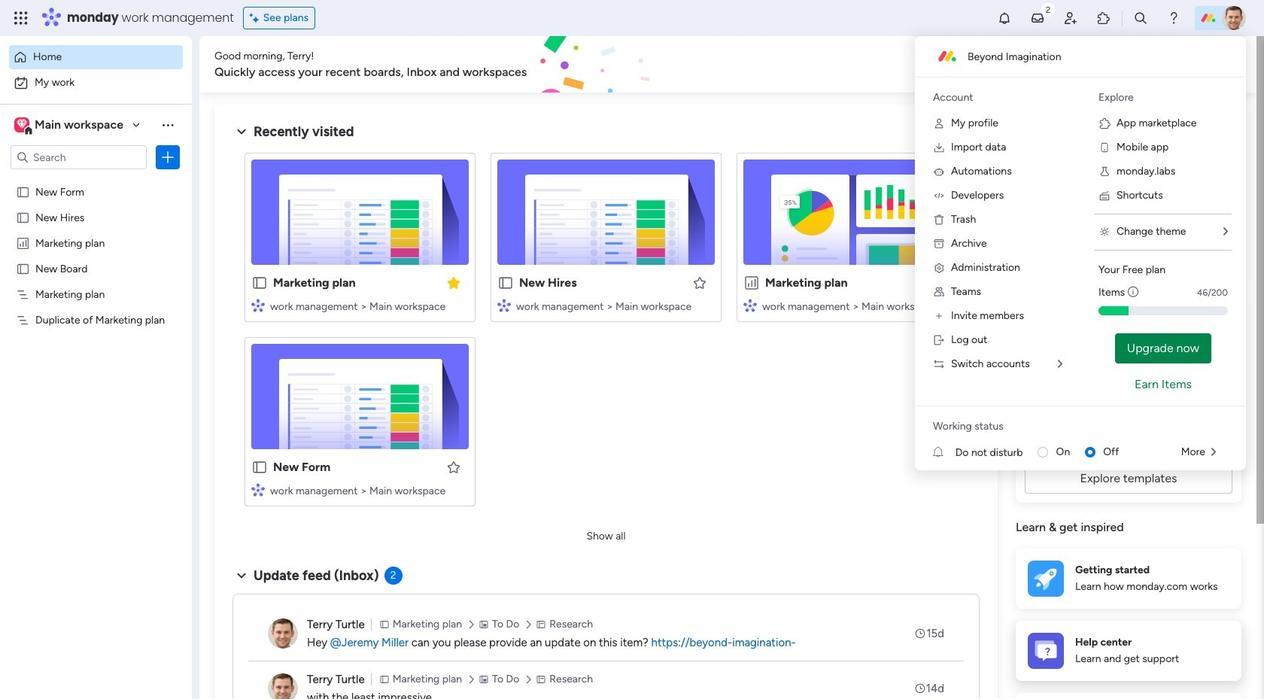 Task type: locate. For each thing, give the bounding box(es) containing it.
quick search results list box
[[233, 141, 980, 525]]

terry turtle image
[[1223, 6, 1247, 30]]

1 vertical spatial public dashboard image
[[744, 275, 760, 291]]

update feed image
[[1031, 11, 1046, 26]]

0 horizontal spatial public dashboard image
[[16, 236, 30, 250]]

public dashboard image
[[16, 236, 30, 250], [744, 275, 760, 291]]

add to favorites image
[[693, 275, 708, 290], [446, 460, 461, 475]]

2 terry turtle image from the top
[[268, 674, 298, 699]]

0 vertical spatial terry turtle image
[[268, 619, 298, 649]]

0 horizontal spatial add to favorites image
[[446, 460, 461, 475]]

public board image
[[16, 184, 30, 199], [16, 210, 30, 224], [498, 275, 514, 291]]

invite members image
[[1064, 11, 1079, 26]]

monday.labs image
[[1099, 166, 1111, 178]]

0 vertical spatial public dashboard image
[[16, 236, 30, 250]]

notifications image
[[998, 11, 1013, 26]]

add to favorites image
[[939, 275, 954, 290]]

public board image
[[16, 261, 30, 276], [251, 275, 268, 291], [251, 459, 268, 476]]

option
[[9, 45, 183, 69], [9, 71, 183, 95], [0, 178, 192, 181]]

v2 user feedback image
[[1029, 56, 1040, 73]]

2 element
[[384, 567, 402, 585]]

close update feed (inbox) image
[[233, 567, 251, 585]]

terry turtle image
[[268, 619, 298, 649], [268, 674, 298, 699]]

trash image
[[934, 214, 946, 226]]

list box
[[0, 176, 192, 536]]

log out image
[[934, 334, 946, 346]]

select product image
[[14, 11, 29, 26]]

1 horizontal spatial add to favorites image
[[693, 275, 708, 290]]

0 vertical spatial add to favorites image
[[693, 275, 708, 290]]

2 vertical spatial public board image
[[498, 275, 514, 291]]

monday marketplace image
[[1097, 11, 1112, 26]]

shortcuts image
[[1099, 190, 1111, 202]]

workspace image
[[14, 117, 29, 133], [17, 117, 27, 133]]

0 vertical spatial option
[[9, 45, 183, 69]]

1 vertical spatial terry turtle image
[[268, 674, 298, 699]]

1 horizontal spatial public dashboard image
[[744, 275, 760, 291]]

1 vertical spatial add to favorites image
[[446, 460, 461, 475]]

automations image
[[934, 166, 946, 178]]



Task type: describe. For each thing, give the bounding box(es) containing it.
change theme image
[[1099, 226, 1111, 238]]

1 vertical spatial option
[[9, 71, 183, 95]]

see plans image
[[250, 10, 263, 26]]

administration image
[[934, 262, 946, 274]]

developers image
[[934, 190, 946, 202]]

help image
[[1167, 11, 1182, 26]]

my profile image
[[934, 117, 946, 129]]

Search in workspace field
[[32, 149, 126, 166]]

remove from favorites image
[[446, 275, 461, 290]]

0 vertical spatial public board image
[[16, 184, 30, 199]]

import data image
[[934, 142, 946, 154]]

list arrow image
[[1224, 227, 1229, 237]]

v2 info image
[[1129, 285, 1139, 300]]

1 workspace image from the left
[[14, 117, 29, 133]]

search everything image
[[1134, 11, 1149, 26]]

getting started element
[[1016, 549, 1242, 609]]

workspace selection element
[[14, 116, 126, 136]]

mobile app image
[[1099, 142, 1111, 154]]

2 vertical spatial option
[[0, 178, 192, 181]]

1 terry turtle image from the top
[[268, 619, 298, 649]]

2 workspace image from the left
[[17, 117, 27, 133]]

archive image
[[934, 238, 946, 250]]

workspace options image
[[160, 117, 175, 132]]

invite members image
[[934, 310, 946, 322]]

public dashboard image inside quick search results list box
[[744, 275, 760, 291]]

2 image
[[1042, 1, 1055, 18]]

teams image
[[934, 286, 946, 298]]

templates image image
[[1030, 303, 1229, 407]]

help center element
[[1016, 621, 1242, 681]]

1 vertical spatial public board image
[[16, 210, 30, 224]]

v2 surfce notifications image
[[934, 445, 956, 460]]

close recently visited image
[[233, 123, 251, 141]]

options image
[[160, 150, 175, 165]]



Task type: vqa. For each thing, say whether or not it's contained in the screenshot.
Options icon
yes



